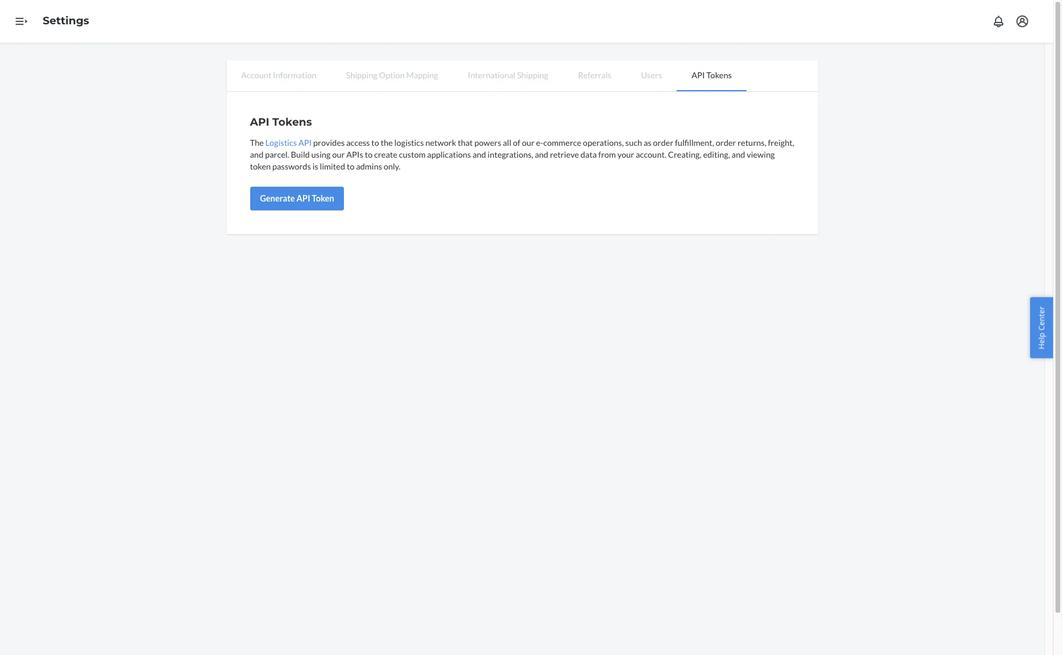Task type: locate. For each thing, give the bounding box(es) containing it.
using
[[312, 150, 331, 160]]

0 horizontal spatial api tokens
[[250, 116, 312, 129]]

our
[[522, 138, 535, 148], [332, 150, 345, 160]]

creating,
[[669, 150, 702, 160]]

applications
[[428, 150, 471, 160]]

data
[[581, 150, 597, 160]]

and down e-
[[535, 150, 549, 160]]

logistics
[[395, 138, 424, 148]]

1 horizontal spatial tokens
[[707, 70, 732, 80]]

help
[[1037, 333, 1048, 349]]

0 vertical spatial our
[[522, 138, 535, 148]]

api up the
[[250, 116, 270, 129]]

our left e-
[[522, 138, 535, 148]]

center
[[1037, 306, 1048, 331]]

operations,
[[583, 138, 624, 148]]

0 horizontal spatial shipping
[[346, 70, 378, 80]]

from
[[599, 150, 616, 160]]

api inside tab
[[692, 70, 705, 80]]

shipping option mapping
[[346, 70, 439, 80]]

shipping
[[346, 70, 378, 80], [517, 70, 549, 80]]

freight,
[[769, 138, 795, 148]]

0 horizontal spatial order
[[654, 138, 674, 148]]

api tokens
[[692, 70, 732, 80], [250, 116, 312, 129]]

1 horizontal spatial order
[[716, 138, 737, 148]]

order up editing,
[[716, 138, 737, 148]]

the
[[381, 138, 393, 148]]

to left the
[[372, 138, 379, 148]]

and
[[250, 150, 264, 160], [473, 150, 486, 160], [535, 150, 549, 160], [732, 150, 746, 160]]

0 vertical spatial tokens
[[707, 70, 732, 80]]

shipping left option
[[346, 70, 378, 80]]

provides access to the logistics network that powers all of our e-commerce operations, such as order fulfillment, order returns, freight, and parcel. build using our apis to create custom applications and integrations, and retrieve data from your account. creating, editing, and viewing token passwords is limited to admins only.
[[250, 138, 795, 172]]

shipping option mapping tab
[[332, 61, 453, 90]]

network
[[426, 138, 457, 148]]

to
[[372, 138, 379, 148], [365, 150, 373, 160], [347, 161, 355, 172]]

api
[[692, 70, 705, 80], [250, 116, 270, 129], [299, 138, 312, 148], [297, 193, 310, 204]]

is
[[313, 161, 318, 172]]

0 vertical spatial api tokens
[[692, 70, 732, 80]]

apis
[[347, 150, 364, 160]]

help center button
[[1031, 297, 1054, 358]]

international
[[468, 70, 516, 80]]

viewing
[[747, 150, 775, 160]]

and down returns,
[[732, 150, 746, 160]]

to down apis
[[347, 161, 355, 172]]

api left token
[[297, 193, 310, 204]]

tab list
[[226, 61, 819, 92]]

users tab
[[627, 61, 677, 90]]

international shipping tab
[[453, 61, 564, 90]]

and down the
[[250, 150, 264, 160]]

api tokens tab
[[677, 61, 747, 91]]

order
[[654, 138, 674, 148], [716, 138, 737, 148]]

0 vertical spatial to
[[372, 138, 379, 148]]

shipping right international
[[517, 70, 549, 80]]

integrations,
[[488, 150, 534, 160]]

referrals
[[578, 70, 612, 80]]

account.
[[636, 150, 667, 160]]

fulfillment,
[[676, 138, 715, 148]]

powers
[[475, 138, 502, 148]]

1 horizontal spatial api tokens
[[692, 70, 732, 80]]

0 horizontal spatial tokens
[[273, 116, 312, 129]]

returns,
[[738, 138, 767, 148]]

1 horizontal spatial shipping
[[517, 70, 549, 80]]

editing,
[[704, 150, 731, 160]]

and down powers
[[473, 150, 486, 160]]

api right the users
[[692, 70, 705, 80]]

0 horizontal spatial our
[[332, 150, 345, 160]]

api up build
[[299, 138, 312, 148]]

provides
[[314, 138, 345, 148]]

1 vertical spatial api tokens
[[250, 116, 312, 129]]

custom
[[399, 150, 426, 160]]

4 and from the left
[[732, 150, 746, 160]]

international shipping
[[468, 70, 549, 80]]

our up limited
[[332, 150, 345, 160]]

3 and from the left
[[535, 150, 549, 160]]

all
[[503, 138, 512, 148]]

referrals tab
[[564, 61, 627, 90]]

1 vertical spatial to
[[365, 150, 373, 160]]

open notifications image
[[992, 14, 1007, 28]]

1 vertical spatial tokens
[[273, 116, 312, 129]]

1 order from the left
[[654, 138, 674, 148]]

limited
[[320, 161, 345, 172]]

to up 'admins'
[[365, 150, 373, 160]]

token
[[312, 193, 334, 204]]

of
[[513, 138, 521, 148]]

account information
[[241, 70, 317, 80]]

tokens
[[707, 70, 732, 80], [273, 116, 312, 129]]

logistics
[[266, 138, 297, 148]]

retrieve
[[550, 150, 579, 160]]

open navigation image
[[14, 14, 28, 28]]

order right as
[[654, 138, 674, 148]]



Task type: vqa. For each thing, say whether or not it's contained in the screenshot.
the topmost Fast
no



Task type: describe. For each thing, give the bounding box(es) containing it.
tokens inside tab
[[707, 70, 732, 80]]

1 and from the left
[[250, 150, 264, 160]]

1 shipping from the left
[[346, 70, 378, 80]]

your
[[618, 150, 635, 160]]

parcel.
[[265, 150, 290, 160]]

settings
[[43, 14, 89, 27]]

api inside button
[[297, 193, 310, 204]]

access
[[347, 138, 370, 148]]

build
[[291, 150, 310, 160]]

generate
[[260, 193, 295, 204]]

account
[[241, 70, 272, 80]]

account information tab
[[226, 61, 332, 90]]

the logistics api
[[250, 138, 312, 148]]

e-
[[537, 138, 544, 148]]

2 order from the left
[[716, 138, 737, 148]]

tab list containing account information
[[226, 61, 819, 92]]

1 horizontal spatial our
[[522, 138, 535, 148]]

generate api token
[[260, 193, 334, 204]]

2 and from the left
[[473, 150, 486, 160]]

open account menu image
[[1016, 14, 1030, 28]]

users
[[641, 70, 662, 80]]

that
[[458, 138, 473, 148]]

2 vertical spatial to
[[347, 161, 355, 172]]

2 shipping from the left
[[517, 70, 549, 80]]

generate api token button
[[250, 187, 344, 211]]

settings link
[[43, 14, 89, 27]]

admins
[[356, 161, 382, 172]]

option
[[379, 70, 405, 80]]

mapping
[[407, 70, 439, 80]]

1 vertical spatial our
[[332, 150, 345, 160]]

commerce
[[544, 138, 582, 148]]

such
[[626, 138, 643, 148]]

create
[[374, 150, 398, 160]]

api tokens inside tab
[[692, 70, 732, 80]]

information
[[273, 70, 317, 80]]

passwords
[[273, 161, 311, 172]]

only.
[[384, 161, 401, 172]]

the
[[250, 138, 264, 148]]

logistics api link
[[266, 138, 312, 148]]

token
[[250, 161, 271, 172]]

as
[[644, 138, 652, 148]]

help center
[[1037, 306, 1048, 349]]



